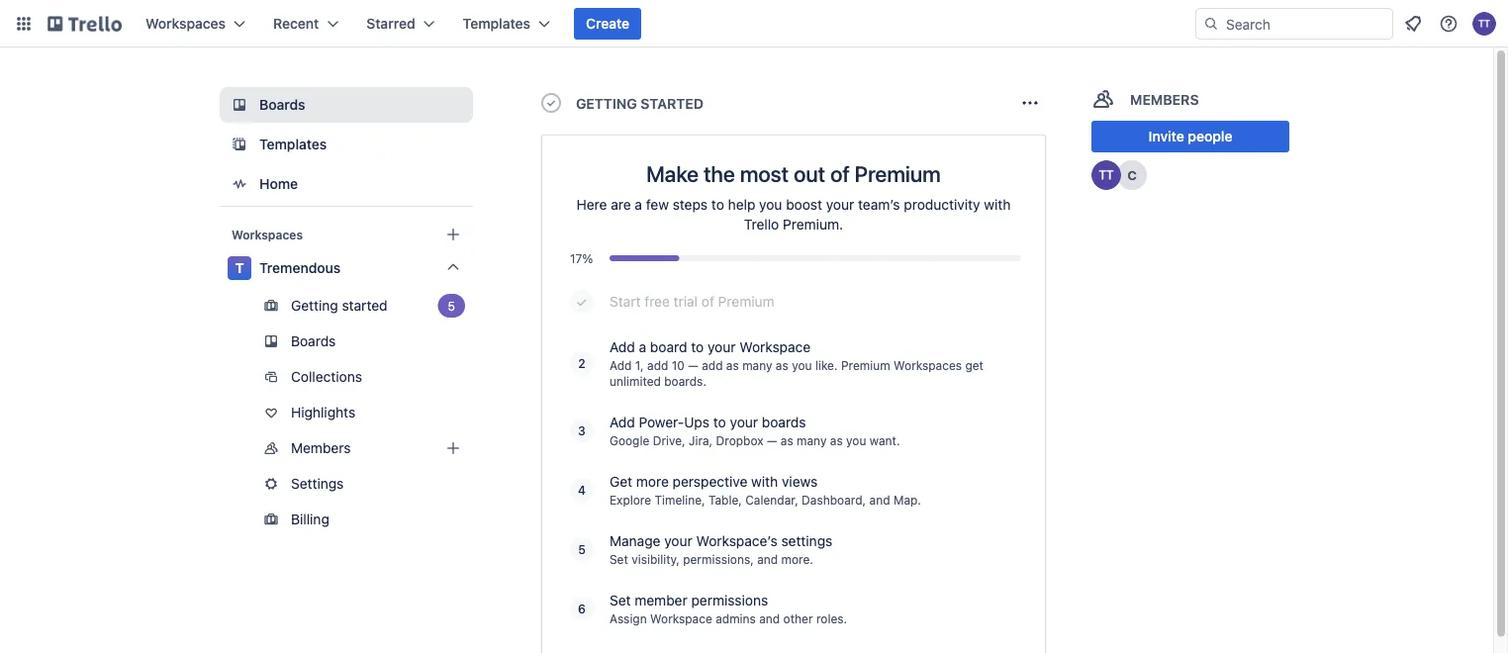 Task type: vqa. For each thing, say whether or not it's contained in the screenshot.


Task type: locate. For each thing, give the bounding box(es) containing it.
terry turtle (terryturtle) image left the c
[[1092, 160, 1121, 190]]

you up trello
[[759, 196, 782, 213]]

0 vertical spatial set
[[610, 552, 628, 566]]

5
[[448, 299, 455, 313], [578, 542, 586, 556]]

of right the "trial" at the top of page
[[701, 293, 714, 310]]

2 vertical spatial premium
[[841, 358, 890, 372]]

2 horizontal spatial you
[[846, 433, 866, 447]]

create
[[586, 15, 630, 32]]

0 vertical spatial —
[[688, 358, 698, 372]]

1 horizontal spatial —
[[767, 433, 777, 447]]

of
[[830, 160, 850, 186], [701, 293, 714, 310]]

permissions
[[691, 592, 768, 609]]

1 vertical spatial workspace
[[650, 612, 712, 625]]

2 vertical spatial you
[[846, 433, 866, 447]]

you left like.
[[792, 358, 812, 372]]

get
[[965, 358, 984, 372]]

0 vertical spatial premium
[[855, 160, 941, 186]]

workspace down member
[[650, 612, 712, 625]]

many
[[742, 358, 772, 372], [797, 433, 827, 447]]

make
[[646, 160, 699, 186]]

invite
[[1149, 128, 1184, 144]]

0 vertical spatial templates
[[463, 15, 530, 32]]

1 vertical spatial you
[[792, 358, 812, 372]]

boards link
[[220, 87, 473, 123], [220, 326, 473, 357]]

a right are
[[635, 196, 642, 213]]

1 vertical spatial a
[[639, 339, 646, 355]]

1 horizontal spatial workspace
[[740, 339, 811, 355]]

— down boards
[[767, 433, 777, 447]]

primary element
[[0, 0, 1508, 48]]

roles.
[[816, 612, 847, 625]]

billing link
[[220, 504, 473, 535]]

settings
[[291, 476, 344, 492]]

1 vertical spatial boards
[[291, 333, 336, 349]]

templates up home
[[259, 136, 327, 152]]

2 set from the top
[[610, 592, 631, 609]]

1 horizontal spatial with
[[984, 196, 1011, 213]]

0 horizontal spatial workspaces
[[145, 15, 226, 32]]

0 horizontal spatial templates
[[259, 136, 327, 152]]

your up premium.
[[826, 196, 854, 213]]

a inside add a board to your workspace add 1, add 10 — add as many as you like. premium workspaces get unlimited boards.
[[639, 339, 646, 355]]

0 horizontal spatial 5
[[448, 299, 455, 313]]

your
[[826, 196, 854, 213], [708, 339, 736, 355], [730, 414, 758, 430], [664, 533, 692, 549]]

getting started
[[291, 297, 388, 314]]

2 vertical spatial workspaces
[[894, 358, 962, 372]]

start
[[610, 293, 641, 310]]

1 horizontal spatial many
[[797, 433, 827, 447]]

0 vertical spatial to
[[711, 196, 724, 213]]

members
[[291, 440, 351, 456]]

trello
[[744, 216, 779, 233]]

workspaces inside add a board to your workspace add 1, add 10 — add as many as you like. premium workspaces get unlimited boards.
[[894, 358, 962, 372]]

ups
[[684, 414, 710, 430]]

5 left manage
[[578, 542, 586, 556]]

1 vertical spatial and
[[757, 552, 778, 566]]

to inside add a board to your workspace add 1, add 10 — add as many as you like. premium workspaces get unlimited boards.
[[691, 339, 704, 355]]

boards down getting
[[291, 333, 336, 349]]

here
[[577, 196, 607, 213]]

add inside add power-ups to your boards google drive, jira, dropbox — as many as you want.
[[610, 414, 635, 430]]

create a workspace image
[[441, 223, 465, 246]]

0 horizontal spatial terry turtle (terryturtle) image
[[1092, 160, 1121, 190]]

premium up team's
[[855, 160, 941, 186]]

%
[[582, 251, 593, 265]]

set down manage
[[610, 552, 628, 566]]

5 down create a workspace icon
[[448, 299, 455, 313]]

with right productivity
[[984, 196, 1011, 213]]

get more perspective with views explore timeline, table, calendar, dashboard, and map.
[[610, 474, 921, 507]]

add left 1,
[[610, 358, 632, 372]]

your inside "manage your workspace's settings set visibility, permissions, and more."
[[664, 533, 692, 549]]

to right board
[[691, 339, 704, 355]]

add
[[610, 339, 635, 355], [610, 358, 632, 372], [610, 414, 635, 430]]

you left want.
[[846, 433, 866, 447]]

0 horizontal spatial of
[[701, 293, 714, 310]]

—
[[688, 358, 698, 372], [767, 433, 777, 447]]

make the most out of premium
[[646, 160, 941, 186]]

with
[[984, 196, 1011, 213], [751, 474, 778, 490]]

your right board
[[708, 339, 736, 355]]

a inside "here are a few steps to help you boost your team's productivity with trello premium."
[[635, 196, 642, 213]]

google
[[610, 433, 650, 447]]

0 vertical spatial with
[[984, 196, 1011, 213]]

people
[[1188, 128, 1233, 144]]

— for boards
[[767, 433, 777, 447]]

terry turtle (terryturtle) image right open information menu icon
[[1473, 12, 1496, 36]]

0 vertical spatial and
[[869, 493, 890, 507]]

with up calendar,
[[751, 474, 778, 490]]

— inside add a board to your workspace add 1, add 10 — add as many as you like. premium workspaces get unlimited boards.
[[688, 358, 698, 372]]

0 vertical spatial workspaces
[[145, 15, 226, 32]]

timeline,
[[655, 493, 705, 507]]

0 horizontal spatial workspace
[[650, 612, 712, 625]]

more.
[[781, 552, 813, 566]]

to right ups
[[713, 414, 726, 430]]

0 vertical spatial boards link
[[220, 87, 473, 123]]

templates link
[[220, 127, 473, 162]]

assign
[[610, 612, 647, 625]]

2 vertical spatial to
[[713, 414, 726, 430]]

of right "out"
[[830, 160, 850, 186]]

0 vertical spatial boards
[[259, 96, 305, 113]]

2 vertical spatial add
[[610, 414, 635, 430]]

getting
[[291, 297, 338, 314]]

workspace up boards
[[740, 339, 811, 355]]

3
[[578, 424, 586, 437]]

to inside add power-ups to your boards google drive, jira, dropbox — as many as you want.
[[713, 414, 726, 430]]

0 vertical spatial you
[[759, 196, 782, 213]]

to inside "here are a few steps to help you boost your team's productivity with trello premium."
[[711, 196, 724, 213]]

set inside "manage your workspace's settings set visibility, permissions, and more."
[[610, 552, 628, 566]]

unlimited
[[610, 374, 661, 388]]

— right 10
[[688, 358, 698, 372]]

many down boards
[[797, 433, 827, 447]]

boards link up the templates link
[[220, 87, 473, 123]]

1 vertical spatial set
[[610, 592, 631, 609]]

boards.
[[664, 374, 707, 388]]

workspace
[[740, 339, 811, 355], [650, 612, 712, 625]]

0 vertical spatial 5
[[448, 299, 455, 313]]

0 vertical spatial terry turtle (terryturtle) image
[[1473, 12, 1496, 36]]

2 horizontal spatial workspaces
[[894, 358, 962, 372]]

and left the more.
[[757, 552, 778, 566]]

members
[[1130, 92, 1199, 108]]

1 vertical spatial add
[[610, 358, 632, 372]]

help
[[728, 196, 755, 213]]

1 horizontal spatial of
[[830, 160, 850, 186]]

c
[[1128, 168, 1137, 183]]

with inside get more perspective with views explore timeline, table, calendar, dashboard, and map.
[[751, 474, 778, 490]]

add up boards.
[[702, 358, 723, 372]]

your up the dropbox
[[730, 414, 758, 430]]

a
[[635, 196, 642, 213], [639, 339, 646, 355]]

and inside "manage your workspace's settings set visibility, permissions, and more."
[[757, 552, 778, 566]]

and
[[869, 493, 890, 507], [757, 552, 778, 566], [759, 612, 780, 625]]

0 vertical spatial many
[[742, 358, 772, 372]]

boards
[[259, 96, 305, 113], [291, 333, 336, 349]]

0 vertical spatial workspace
[[740, 339, 811, 355]]

1 horizontal spatial 5
[[578, 542, 586, 556]]

many up boards
[[742, 358, 772, 372]]

1 set from the top
[[610, 552, 628, 566]]

to left help at the top
[[711, 196, 724, 213]]

many inside add a board to your workspace add 1, add 10 — add as many as you like. premium workspaces get unlimited boards.
[[742, 358, 772, 372]]

1 vertical spatial many
[[797, 433, 827, 447]]

1 vertical spatial boards link
[[220, 326, 473, 357]]

t
[[235, 260, 244, 276]]

member
[[635, 592, 688, 609]]

few
[[646, 196, 669, 213]]

add image
[[441, 436, 465, 460]]

add
[[647, 358, 668, 372], [702, 358, 723, 372]]

1 horizontal spatial templates
[[463, 15, 530, 32]]

boards link up collections 'link'
[[220, 326, 473, 357]]

add up google
[[610, 414, 635, 430]]

0 vertical spatial add
[[610, 339, 635, 355]]

back to home image
[[48, 8, 122, 40]]

premium right the "trial" at the top of page
[[718, 293, 775, 310]]

with inside "here are a few steps to help you boost your team's productivity with trello premium."
[[984, 196, 1011, 213]]

premium right like.
[[841, 358, 890, 372]]

add right 1,
[[647, 358, 668, 372]]

you
[[759, 196, 782, 213], [792, 358, 812, 372], [846, 433, 866, 447]]

0 horizontal spatial many
[[742, 358, 772, 372]]

many inside add power-ups to your boards google drive, jira, dropbox — as many as you want.
[[797, 433, 827, 447]]

set up 'assign'
[[610, 592, 631, 609]]

templates right starred dropdown button
[[463, 15, 530, 32]]

0 horizontal spatial with
[[751, 474, 778, 490]]

0 vertical spatial a
[[635, 196, 642, 213]]

add for add power-ups to your boards
[[610, 414, 635, 430]]

1 vertical spatial with
[[751, 474, 778, 490]]

2 add from the left
[[702, 358, 723, 372]]

1 horizontal spatial add
[[702, 358, 723, 372]]

— inside add power-ups to your boards google drive, jira, dropbox — as many as you want.
[[767, 433, 777, 447]]

highlights link
[[220, 397, 473, 429]]

dashboard,
[[802, 493, 866, 507]]

1 vertical spatial premium
[[718, 293, 775, 310]]

17 %
[[570, 251, 593, 265]]

add a board to your workspace add 1, add 10 — add as many as you like. premium workspaces get unlimited boards.
[[610, 339, 984, 388]]

started
[[641, 95, 704, 112]]

3 add from the top
[[610, 414, 635, 430]]

1 horizontal spatial you
[[792, 358, 812, 372]]

0 horizontal spatial add
[[647, 358, 668, 372]]

and left map.
[[869, 493, 890, 507]]

your up visibility,
[[664, 533, 692, 549]]

as left want.
[[830, 433, 843, 447]]

1 vertical spatial —
[[767, 433, 777, 447]]

0 horizontal spatial you
[[759, 196, 782, 213]]

add up "unlimited"
[[610, 339, 635, 355]]

2 boards link from the top
[[220, 326, 473, 357]]

2 vertical spatial and
[[759, 612, 780, 625]]

boards for first boards link from the top
[[259, 96, 305, 113]]

perspective
[[673, 474, 748, 490]]

1 horizontal spatial workspaces
[[232, 228, 303, 241]]

a up 1,
[[639, 339, 646, 355]]

calendar,
[[745, 493, 798, 507]]

and left other
[[759, 612, 780, 625]]

boards right the board icon
[[259, 96, 305, 113]]

premium
[[855, 160, 941, 186], [718, 293, 775, 310], [841, 358, 890, 372]]

template board image
[[228, 133, 251, 156]]

as
[[726, 358, 739, 372], [776, 358, 789, 372], [781, 433, 793, 447], [830, 433, 843, 447]]

boost
[[786, 196, 822, 213]]

search image
[[1203, 16, 1219, 32]]

home
[[259, 176, 298, 192]]

map.
[[894, 493, 921, 507]]

terry turtle (terryturtle) image
[[1473, 12, 1496, 36], [1092, 160, 1121, 190]]

0 horizontal spatial —
[[688, 358, 698, 372]]

you inside "here are a few steps to help you boost your team's productivity with trello premium."
[[759, 196, 782, 213]]

1 add from the top
[[610, 339, 635, 355]]

1 vertical spatial to
[[691, 339, 704, 355]]

set member permissions assign workspace admins and other roles.
[[610, 592, 847, 625]]

to
[[711, 196, 724, 213], [691, 339, 704, 355], [713, 414, 726, 430]]

free
[[645, 293, 670, 310]]

1 vertical spatial of
[[701, 293, 714, 310]]

templates
[[463, 15, 530, 32], [259, 136, 327, 152]]



Task type: describe. For each thing, give the bounding box(es) containing it.
chestercheeetah (chestercheeetah) image
[[1117, 160, 1147, 190]]

you inside add a board to your workspace add 1, add 10 — add as many as you like. premium workspaces get unlimited boards.
[[792, 358, 812, 372]]

board image
[[228, 93, 251, 117]]

c button
[[1117, 160, 1147, 190]]

boards for 1st boards link from the bottom
[[291, 333, 336, 349]]

team's
[[858, 196, 900, 213]]

workspace's
[[696, 533, 778, 549]]

Search field
[[1219, 9, 1392, 39]]

1 vertical spatial workspaces
[[232, 228, 303, 241]]

out
[[794, 160, 825, 186]]

manage your workspace's settings set visibility, permissions, and more.
[[610, 533, 833, 566]]

productivity
[[904, 196, 980, 213]]

as left like.
[[776, 358, 789, 372]]

premium inside add a board to your workspace add 1, add 10 — add as many as you like. premium workspaces get unlimited boards.
[[841, 358, 890, 372]]

you inside add power-ups to your boards google drive, jira, dropbox — as many as you want.
[[846, 433, 866, 447]]

starred button
[[355, 8, 447, 40]]

visibility,
[[632, 552, 680, 566]]

views
[[782, 474, 818, 490]]

create button
[[574, 8, 641, 40]]

invite people button
[[1092, 121, 1289, 152]]

members link
[[220, 432, 473, 464]]

your inside "here are a few steps to help you boost your team's productivity with trello premium."
[[826, 196, 854, 213]]

want.
[[870, 433, 900, 447]]

add for add a board to your workspace
[[610, 339, 635, 355]]

workspace inside add a board to your workspace add 1, add 10 — add as many as you like. premium workspaces get unlimited boards.
[[740, 339, 811, 355]]

as down boards
[[781, 433, 793, 447]]

2
[[578, 356, 586, 370]]

add power-ups to your boards google drive, jira, dropbox — as many as you want.
[[610, 414, 900, 447]]

— for workspace
[[688, 358, 698, 372]]

here are a few steps to help you boost your team's productivity with trello premium.
[[577, 196, 1011, 233]]

power-
[[639, 414, 684, 430]]

getting started
[[576, 95, 704, 112]]

1 vertical spatial templates
[[259, 136, 327, 152]]

your inside add power-ups to your boards google drive, jira, dropbox — as many as you want.
[[730, 414, 758, 430]]

are
[[611, 196, 631, 213]]

recent button
[[261, 8, 351, 40]]

like.
[[815, 358, 838, 372]]

0 notifications image
[[1401, 12, 1425, 36]]

starred
[[366, 15, 415, 32]]

2 add from the top
[[610, 358, 632, 372]]

open information menu image
[[1439, 14, 1459, 34]]

billing
[[291, 511, 329, 527]]

get
[[610, 474, 632, 490]]

settings
[[781, 533, 833, 549]]

to for board
[[691, 339, 704, 355]]

17
[[570, 251, 582, 265]]

1 vertical spatial terry turtle (terryturtle) image
[[1092, 160, 1121, 190]]

1 vertical spatial 5
[[578, 542, 586, 556]]

collections link
[[220, 361, 473, 393]]

templates inside popup button
[[463, 15, 530, 32]]

premium.
[[783, 216, 843, 233]]

and inside set member permissions assign workspace admins and other roles.
[[759, 612, 780, 625]]

workspaces inside dropdown button
[[145, 15, 226, 32]]

templates button
[[451, 8, 562, 40]]

workspaces button
[[134, 8, 257, 40]]

6
[[578, 602, 586, 616]]

1,
[[635, 358, 644, 372]]

home image
[[228, 172, 251, 196]]

board
[[650, 339, 687, 355]]

1 add from the left
[[647, 358, 668, 372]]

1 horizontal spatial terry turtle (terryturtle) image
[[1473, 12, 1496, 36]]

0 vertical spatial of
[[830, 160, 850, 186]]

workspace inside set member permissions assign workspace admins and other roles.
[[650, 612, 712, 625]]

other
[[783, 612, 813, 625]]

table,
[[709, 493, 742, 507]]

set inside set member permissions assign workspace admins and other roles.
[[610, 592, 631, 609]]

and inside get more perspective with views explore timeline, table, calendar, dashboard, and map.
[[869, 493, 890, 507]]

more
[[636, 474, 669, 490]]

most
[[740, 160, 789, 186]]

boards
[[762, 414, 806, 430]]

4
[[578, 483, 586, 497]]

dropbox
[[716, 433, 764, 447]]

steps
[[673, 196, 708, 213]]

started
[[342, 297, 388, 314]]

collections
[[291, 369, 362, 385]]

permissions,
[[683, 552, 754, 566]]

tremendous
[[259, 260, 341, 276]]

the
[[704, 160, 735, 186]]

recent
[[273, 15, 319, 32]]

highlights
[[291, 404, 355, 421]]

invite people
[[1149, 128, 1233, 144]]

your inside add a board to your workspace add 1, add 10 — add as many as you like. premium workspaces get unlimited boards.
[[708, 339, 736, 355]]

to for ups
[[713, 414, 726, 430]]

home link
[[220, 166, 473, 202]]

as right 10
[[726, 358, 739, 372]]

start free trial of premium
[[610, 293, 775, 310]]

trial
[[674, 293, 698, 310]]

1 boards link from the top
[[220, 87, 473, 123]]

manage
[[610, 533, 661, 549]]

drive,
[[653, 433, 685, 447]]

admins
[[716, 612, 756, 625]]

settings link
[[220, 468, 473, 500]]

getting
[[576, 95, 637, 112]]



